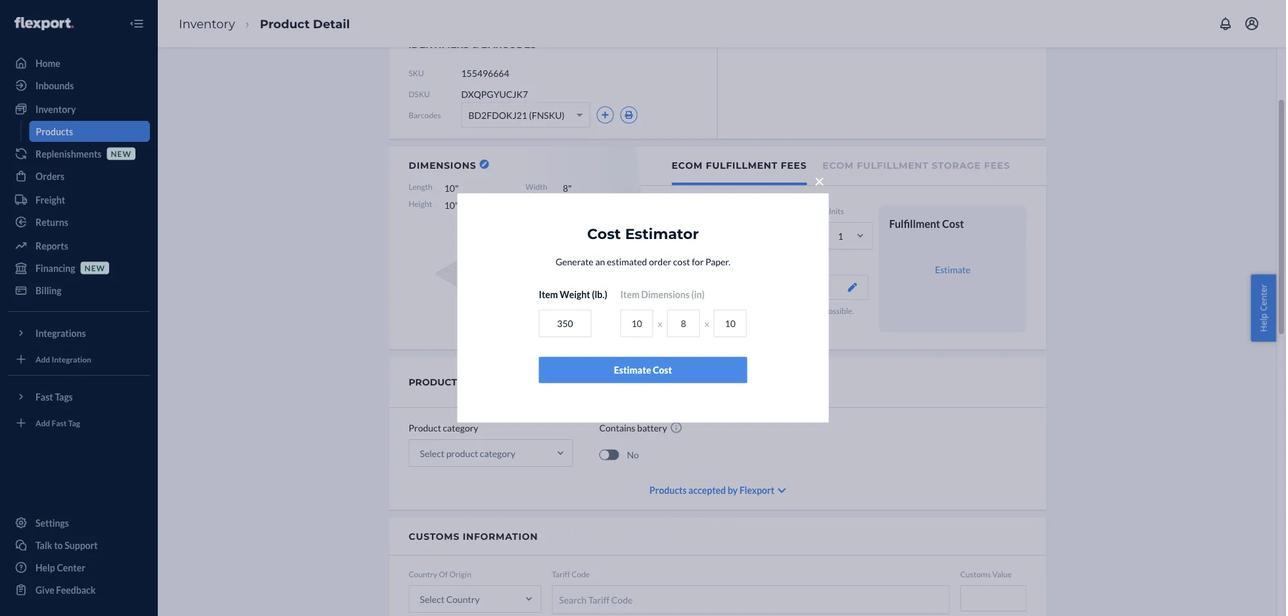 Task type: vqa. For each thing, say whether or not it's contained in the screenshot.
5th ― from the right
no



Task type: locate. For each thing, give the bounding box(es) containing it.
1 vertical spatial 10
[[444, 200, 455, 211]]

in
[[718, 306, 724, 316], [782, 318, 788, 327]]

help center inside button
[[1257, 284, 1269, 332]]

generate
[[556, 256, 594, 268]]

0 vertical spatial customs
[[409, 532, 460, 543]]

recommended
[[719, 282, 779, 293]]

fees right storage
[[984, 160, 1010, 172]]

1 horizontal spatial cost
[[653, 365, 672, 376]]

fees left × "button"
[[781, 160, 807, 172]]

0 vertical spatial 10
[[444, 183, 455, 194]]

product for product detail
[[260, 16, 310, 31]]

0 horizontal spatial product
[[260, 16, 310, 31]]

to inside likely to ship in a polybag or bubble mailer if possible. heavier products will likely ship in a box.
[[693, 306, 701, 316]]

dimensions up likely in the right of the page
[[641, 289, 690, 301]]

0 horizontal spatial new
[[85, 263, 105, 273]]

home
[[36, 58, 60, 69]]

0 vertical spatial inventory link
[[179, 16, 235, 31]]

likely
[[672, 306, 692, 316]]

0 horizontal spatial cost
[[587, 225, 621, 243]]

0 vertical spatial 10 "
[[444, 183, 459, 194]]

product
[[409, 377, 457, 389]]

breadcrumbs navigation
[[168, 5, 360, 43]]

0 vertical spatial new
[[111, 149, 131, 158]]

0 horizontal spatial customs
[[409, 532, 460, 543]]

1 vertical spatial ship
[[766, 318, 780, 327]]

billing
[[36, 285, 61, 296]]

customs left value
[[960, 570, 991, 580]]

item up weight text box
[[539, 289, 558, 301]]

1 ecom from the left
[[672, 160, 703, 172]]

1 vertical spatial customs
[[960, 570, 991, 580]]

dimensions inside × 'document'
[[641, 289, 690, 301]]

customs
[[409, 532, 460, 543], [960, 570, 991, 580]]

0 vertical spatial tariff
[[552, 570, 570, 580]]

1 horizontal spatial help center
[[1257, 284, 1269, 332]]

add integration link
[[8, 349, 150, 370]]

new down "products" link
[[111, 149, 131, 158]]

product detail
[[260, 16, 350, 31]]

0 horizontal spatial dimensions
[[409, 160, 476, 171]]

item for item weight (lb.)
[[539, 289, 558, 301]]

"
[[455, 183, 459, 194], [568, 183, 572, 194], [455, 200, 459, 211]]

search
[[559, 595, 587, 606]]

" right length
[[455, 183, 459, 194]]

identifiers & barcodes
[[409, 39, 536, 51]]

1 horizontal spatial inventory link
[[179, 16, 235, 31]]

0 horizontal spatial ship
[[702, 306, 716, 316]]

0 vertical spatial estimate
[[935, 264, 970, 275]]

add left integration
[[36, 355, 50, 364]]

0 vertical spatial in
[[718, 306, 724, 316]]

new down reports link
[[85, 263, 105, 273]]

2 ecom from the left
[[823, 160, 854, 172]]

0 horizontal spatial x
[[658, 318, 662, 329]]

product left 'detail'
[[260, 16, 310, 31]]

cost inside button
[[653, 365, 672, 376]]

1 vertical spatial help
[[36, 562, 55, 574]]

2 fees from the left
[[984, 160, 1010, 172]]

ecom
[[672, 160, 703, 172], [823, 160, 854, 172]]

1 vertical spatial a
[[790, 318, 794, 327]]

1 horizontal spatial customs
[[960, 570, 991, 580]]

1 horizontal spatial inventory
[[179, 16, 235, 31]]

inventory inside the breadcrumbs navigation
[[179, 16, 235, 31]]

help center
[[1257, 284, 1269, 332], [36, 562, 85, 574]]

weight left the (lb.)
[[560, 289, 590, 301]]

1 vertical spatial estimate
[[614, 365, 651, 376]]

item for item dimensions (in)
[[620, 289, 639, 301]]

ecom fulfillment storage fees tab
[[823, 147, 1010, 183]]

" right the height
[[455, 200, 459, 211]]

2 x from the left
[[705, 318, 709, 329]]

1 fees from the left
[[781, 160, 807, 172]]

2 horizontal spatial cost
[[942, 218, 964, 230]]

1 horizontal spatial in
[[782, 318, 788, 327]]

help
[[1257, 314, 1269, 332], [36, 562, 55, 574]]

0 horizontal spatial estimate
[[614, 365, 651, 376]]

x
[[658, 318, 662, 329], [705, 318, 709, 329]]

tariff
[[552, 570, 570, 580], [588, 595, 610, 606]]

item up the l text box
[[620, 289, 639, 301]]

billing link
[[8, 280, 150, 301]]

help center link
[[8, 558, 150, 579]]

0 vertical spatial ship
[[702, 306, 716, 316]]

customs up country of origin
[[409, 532, 460, 543]]

0 horizontal spatial a
[[726, 306, 730, 316]]

item dimensions (in)
[[620, 289, 705, 301]]

1 vertical spatial to
[[54, 540, 63, 551]]

0 horizontal spatial code
[[571, 570, 590, 580]]

1 vertical spatial inventory
[[36, 104, 76, 115]]

tab list containing ecom fulfillment fees
[[640, 147, 1046, 186]]

tag
[[68, 418, 80, 428]]

L text field
[[620, 310, 653, 338]]

returns
[[36, 217, 68, 228]]

add integration
[[36, 355, 91, 364]]

estimate
[[935, 264, 970, 275], [614, 365, 651, 376]]

0 vertical spatial help center
[[1257, 284, 1269, 332]]

1 vertical spatial center
[[57, 562, 85, 574]]

1 vertical spatial new
[[85, 263, 105, 273]]

estimate inside button
[[614, 365, 651, 376]]

product left category
[[409, 423, 441, 434]]

1 vertical spatial in
[[782, 318, 788, 327]]

1 vertical spatial weight
[[560, 289, 590, 301]]

orders link
[[8, 166, 150, 187]]

1 add from the top
[[36, 355, 50, 364]]

0 horizontal spatial inventory link
[[8, 99, 150, 120]]

1 horizontal spatial weight
[[560, 289, 590, 301]]

1 horizontal spatial center
[[1257, 284, 1269, 311]]

bd2fdokj21 (fnsku) option
[[468, 104, 565, 127]]

an
[[595, 256, 605, 268]]

to right likely in the right of the page
[[693, 306, 701, 316]]

ecom for ecom fulfillment storage fees
[[823, 160, 854, 172]]

× document
[[457, 167, 829, 423]]

1 vertical spatial product
[[409, 423, 441, 434]]

flexport recommended
[[683, 282, 779, 293]]

in down bubble
[[782, 318, 788, 327]]

1 10 " from the top
[[444, 183, 459, 194]]

x left w text field
[[658, 318, 662, 329]]

1 horizontal spatial x
[[705, 318, 709, 329]]

1 vertical spatial 10 "
[[444, 200, 459, 211]]

0 horizontal spatial item
[[539, 289, 558, 301]]

1 10 from the top
[[444, 183, 455, 194]]

1 horizontal spatial tariff
[[588, 595, 610, 606]]

10 right length
[[444, 183, 455, 194]]

chevron down image
[[778, 487, 786, 496]]

ecom fulfillment fees
[[672, 160, 807, 172]]

new
[[111, 149, 131, 158], [85, 263, 105, 273]]

close navigation image
[[129, 16, 145, 32]]

× button
[[810, 167, 829, 192]]

1 horizontal spatial product
[[409, 423, 441, 434]]

0 horizontal spatial help center
[[36, 562, 85, 574]]

search tariff code
[[559, 595, 633, 606]]

1 vertical spatial add
[[36, 418, 50, 428]]

height
[[409, 200, 432, 209]]

estimate down fulfillment cost
[[935, 264, 970, 275]]

freight link
[[8, 189, 150, 210]]

0 vertical spatial code
[[571, 570, 590, 580]]

give feedback
[[36, 585, 96, 596]]

products
[[36, 126, 73, 137]]

code up search
[[571, 570, 590, 580]]

ecom fulfillment storage fees
[[823, 160, 1010, 172]]

0 horizontal spatial ecom
[[672, 160, 703, 172]]

will
[[733, 318, 745, 327]]

10 " right the height
[[444, 200, 459, 211]]

1 vertical spatial inventory link
[[8, 99, 150, 120]]

dimensions
[[409, 160, 476, 171], [641, 289, 690, 301]]

10
[[444, 183, 455, 194], [444, 200, 455, 211]]

ecom for ecom fulfillment fees
[[672, 160, 703, 172]]

to for likely
[[693, 306, 701, 316]]

in up 'products'
[[718, 306, 724, 316]]

None text field
[[461, 61, 559, 86], [960, 586, 1027, 613], [461, 61, 559, 86], [960, 586, 1027, 613]]

1 horizontal spatial ecom
[[823, 160, 854, 172]]

0 horizontal spatial weight
[[525, 200, 551, 209]]

1 horizontal spatial code
[[611, 595, 633, 606]]

polybag
[[731, 306, 759, 316]]

a up 'products'
[[726, 306, 730, 316]]

a
[[726, 306, 730, 316], [790, 318, 794, 327]]

cost up an on the left top of the page
[[587, 225, 621, 243]]

returns link
[[8, 212, 150, 233]]

1 horizontal spatial new
[[111, 149, 131, 158]]

0 vertical spatial help
[[1257, 314, 1269, 332]]

code
[[571, 570, 590, 580], [611, 595, 633, 606]]

tariff up search
[[552, 570, 570, 580]]

reports
[[36, 240, 68, 251]]

code right search
[[611, 595, 633, 606]]

estimate for estimate link
[[935, 264, 970, 275]]

dxqpgyucjk7
[[461, 89, 528, 100]]

cost
[[673, 256, 690, 268]]

0 horizontal spatial inventory
[[36, 104, 76, 115]]

0 vertical spatial product
[[260, 16, 310, 31]]

product inside the breadcrumbs navigation
[[260, 16, 310, 31]]

weight down width
[[525, 200, 551, 209]]

add for add fast tag
[[36, 418, 50, 428]]

fees
[[781, 160, 807, 172], [984, 160, 1010, 172]]

ship up 'products'
[[702, 306, 716, 316]]

0 vertical spatial add
[[36, 355, 50, 364]]

cost for fulfillment cost
[[942, 218, 964, 230]]

estimate down the l text box
[[614, 365, 651, 376]]

2 add from the top
[[36, 418, 50, 428]]

1 horizontal spatial a
[[790, 318, 794, 327]]

1 horizontal spatial dimensions
[[641, 289, 690, 301]]

0 vertical spatial to
[[693, 306, 701, 316]]

center inside button
[[1257, 284, 1269, 311]]

inventory link
[[179, 16, 235, 31], [8, 99, 150, 120]]

add for add integration
[[36, 355, 50, 364]]

8 " height
[[409, 183, 572, 209]]

add
[[36, 355, 50, 364], [36, 418, 50, 428]]

0 horizontal spatial in
[[718, 306, 724, 316]]

10 "
[[444, 183, 459, 194], [444, 200, 459, 211]]

0 horizontal spatial to
[[54, 540, 63, 551]]

new for financing
[[85, 263, 105, 273]]

1 horizontal spatial help
[[1257, 314, 1269, 332]]

estimated
[[607, 256, 647, 268]]

a left box.
[[790, 318, 794, 327]]

to right 'talk' on the bottom
[[54, 540, 63, 551]]

1 vertical spatial help center
[[36, 562, 85, 574]]

W text field
[[667, 310, 700, 338]]

reports link
[[8, 235, 150, 256]]

0 horizontal spatial tariff
[[552, 570, 570, 580]]

customs for customs information
[[409, 532, 460, 543]]

products link
[[29, 121, 150, 142]]

tariff right search
[[588, 595, 610, 606]]

1 vertical spatial dimensions
[[641, 289, 690, 301]]

10 right the height
[[444, 200, 455, 211]]

bubble
[[769, 306, 793, 316]]

2 item from the left
[[620, 289, 639, 301]]

possible.
[[824, 306, 854, 316]]

0 horizontal spatial help
[[36, 562, 55, 574]]

information
[[463, 532, 538, 543]]

1 horizontal spatial estimate
[[935, 264, 970, 275]]

" inside 8 " height
[[568, 183, 572, 194]]

to inside button
[[54, 540, 63, 551]]

1 horizontal spatial item
[[620, 289, 639, 301]]

10 " right length
[[444, 183, 459, 194]]

country of origin
[[409, 570, 471, 580]]

dimensions up length
[[409, 160, 476, 171]]

flexport recommended button
[[672, 275, 868, 300]]

0 vertical spatial center
[[1257, 284, 1269, 311]]

0 vertical spatial inventory
[[179, 16, 235, 31]]

1 horizontal spatial to
[[693, 306, 701, 316]]

tab list
[[640, 147, 1046, 186]]

1 horizontal spatial fees
[[984, 160, 1010, 172]]

product
[[260, 16, 310, 31], [409, 423, 441, 434]]

" right width
[[568, 183, 572, 194]]

pencil alt image
[[481, 162, 487, 167]]

inbounds
[[36, 80, 74, 91]]

1 item from the left
[[539, 289, 558, 301]]

0 horizontal spatial fees
[[781, 160, 807, 172]]

x right 'heavier'
[[705, 318, 709, 329]]

cost up estimate link
[[942, 218, 964, 230]]

inventory
[[179, 16, 235, 31], [36, 104, 76, 115]]

support
[[65, 540, 98, 551]]

ship down bubble
[[766, 318, 780, 327]]

cost down w text field
[[653, 365, 672, 376]]

dsku
[[409, 89, 430, 99]]

customs information
[[409, 532, 538, 543]]

add left fast
[[36, 418, 50, 428]]

estimate cost button
[[539, 357, 747, 384]]

help inside button
[[1257, 314, 1269, 332]]



Task type: describe. For each thing, give the bounding box(es) containing it.
contains
[[599, 423, 635, 434]]

battery
[[637, 423, 667, 434]]

orders
[[36, 171, 65, 182]]

value
[[992, 570, 1012, 580]]

1 vertical spatial code
[[611, 595, 633, 606]]

talk to support button
[[8, 535, 150, 556]]

storage
[[932, 160, 981, 172]]

likely to ship in a polybag or bubble mailer if possible. heavier products will likely ship in a box.
[[672, 306, 854, 327]]

financing
[[36, 263, 75, 274]]

of
[[439, 570, 448, 580]]

country
[[409, 570, 437, 580]]

estimate cost
[[614, 365, 672, 376]]

origin
[[449, 570, 471, 580]]

0 horizontal spatial center
[[57, 562, 85, 574]]

category
[[443, 423, 478, 434]]

category
[[460, 377, 513, 389]]

barcodes
[[409, 110, 441, 120]]

&
[[472, 39, 479, 51]]

flexport
[[683, 282, 717, 293]]

bd2fdokj21 (fnsku)
[[468, 110, 565, 121]]

(lb.)
[[592, 289, 607, 301]]

length
[[409, 182, 432, 192]]

8
[[563, 183, 568, 194]]

heavier
[[672, 318, 699, 327]]

flexport logo image
[[14, 17, 74, 30]]

0 vertical spatial dimensions
[[409, 160, 476, 171]]

fulfillment for storage
[[857, 160, 929, 172]]

or
[[760, 306, 768, 316]]

product detail link
[[260, 16, 350, 31]]

estimate link
[[935, 264, 970, 275]]

(in)
[[691, 289, 705, 301]]

integration
[[52, 355, 91, 364]]

packaging
[[672, 259, 707, 269]]

likely
[[746, 318, 765, 327]]

order
[[649, 256, 671, 268]]

1 vertical spatial tariff
[[588, 595, 610, 606]]

products
[[700, 318, 731, 327]]

Weight text field
[[539, 310, 591, 338]]

customs for customs value
[[960, 570, 991, 580]]

fast
[[52, 418, 67, 428]]

barcodes
[[481, 39, 536, 51]]

width
[[525, 182, 547, 192]]

product category
[[409, 423, 478, 434]]

product for product category
[[409, 423, 441, 434]]

talk
[[36, 540, 52, 551]]

for
[[692, 256, 704, 268]]

1 horizontal spatial ship
[[766, 318, 780, 327]]

0 vertical spatial weight
[[525, 200, 551, 209]]

estimate for estimate cost
[[614, 365, 651, 376]]

mailer
[[794, 306, 816, 316]]

box.
[[795, 318, 809, 327]]

×
[[814, 170, 825, 192]]

paper.
[[705, 256, 730, 268]]

feedback
[[56, 585, 96, 596]]

give
[[36, 585, 54, 596]]

ecom fulfillment fees tab
[[672, 147, 807, 186]]

cost for estimate cost
[[653, 365, 672, 376]]

help center button
[[1251, 275, 1276, 342]]

inbounds link
[[8, 75, 150, 96]]

item weight (lb.)
[[539, 289, 607, 301]]

tariff code
[[552, 570, 590, 580]]

freight
[[36, 194, 65, 205]]

generate an estimated order cost for paper.
[[556, 256, 730, 268]]

weight inside × 'document'
[[560, 289, 590, 301]]

bd2fdokj21
[[468, 110, 527, 121]]

sku
[[409, 68, 424, 78]]

plus image
[[601, 111, 609, 119]]

to for talk
[[54, 540, 63, 551]]

H text field
[[714, 310, 747, 338]]

give feedback button
[[8, 580, 150, 601]]

2 10 " from the top
[[444, 200, 459, 211]]

print image
[[624, 111, 633, 119]]

detail
[[313, 16, 350, 31]]

pen image
[[848, 283, 857, 292]]

estimator
[[625, 225, 699, 243]]

no
[[627, 450, 639, 461]]

customs value
[[960, 570, 1012, 580]]

2 10 from the top
[[444, 200, 455, 211]]

replenishments
[[36, 148, 102, 159]]

contains battery
[[599, 423, 667, 434]]

identifiers
[[409, 39, 469, 51]]

0 vertical spatial a
[[726, 306, 730, 316]]

fulfillment for fees
[[706, 160, 778, 172]]

new for replenishments
[[111, 149, 131, 158]]

units
[[825, 207, 844, 216]]

if
[[818, 306, 822, 316]]

cost estimator
[[587, 225, 699, 243]]

add fast tag
[[36, 418, 80, 428]]

home link
[[8, 53, 150, 74]]

1 x from the left
[[658, 318, 662, 329]]

aliases
[[737, 38, 781, 49]]

(fnsku)
[[529, 110, 565, 121]]



